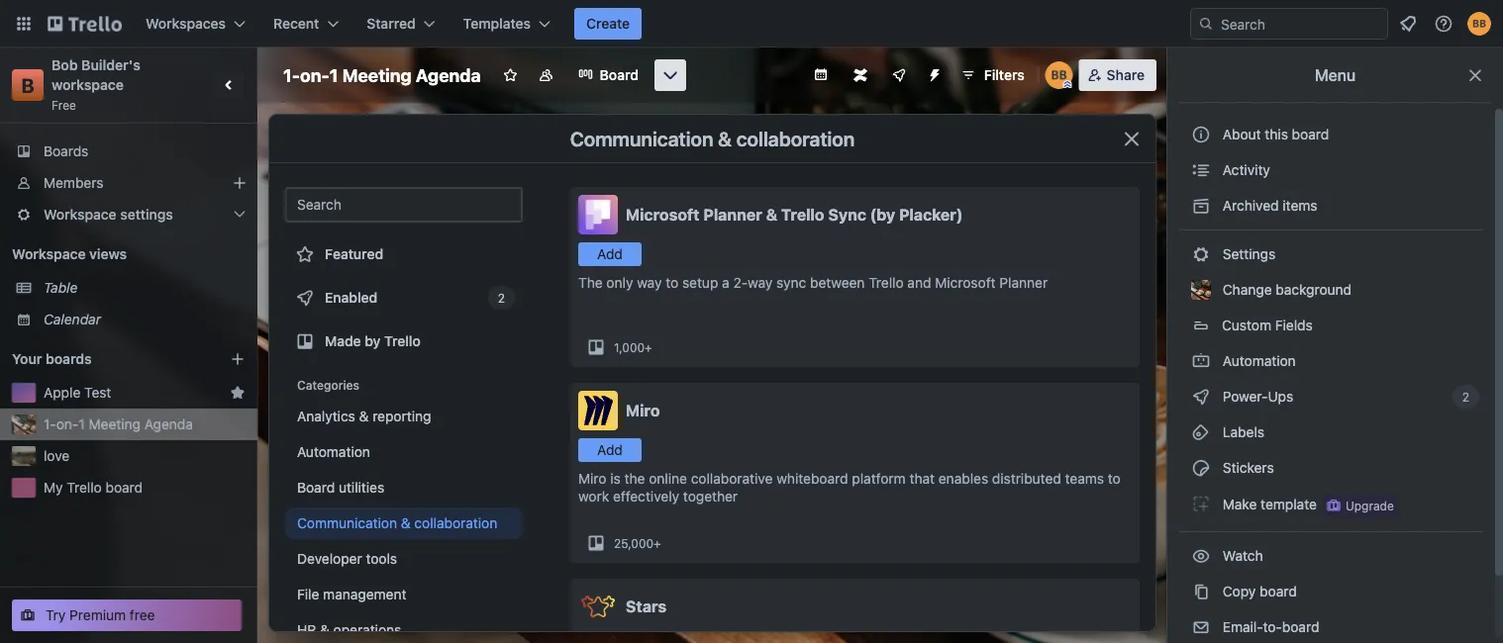 Task type: describe. For each thing, give the bounding box(es) containing it.
bob builder's workspace link
[[52, 57, 144, 93]]

your boards
[[12, 351, 92, 368]]

test
[[84, 385, 111, 401]]

love link
[[44, 447, 246, 467]]

primary element
[[0, 0, 1504, 48]]

change background link
[[1180, 274, 1484, 306]]

recent
[[273, 15, 319, 32]]

copy board link
[[1180, 577, 1484, 608]]

by
[[365, 333, 381, 350]]

try premium free
[[46, 608, 155, 624]]

recent button
[[262, 8, 351, 40]]

communication & collaboration link
[[285, 508, 523, 540]]

sm image for labels
[[1192, 423, 1212, 443]]

Board name text field
[[273, 59, 491, 91]]

1 vertical spatial communication & collaboration
[[297, 516, 498, 532]]

0 horizontal spatial automation link
[[285, 437, 523, 469]]

confluence icon image
[[854, 68, 868, 82]]

miro for miro
[[626, 402, 660, 421]]

the
[[625, 471, 645, 487]]

effectively
[[613, 489, 680, 505]]

my trello board link
[[44, 479, 246, 498]]

workspace settings button
[[0, 199, 258, 231]]

email-to-board
[[1220, 620, 1320, 636]]

try
[[46, 608, 66, 624]]

1 inside text box
[[330, 64, 338, 86]]

upgrade
[[1346, 499, 1395, 513]]

trello left the and
[[869, 275, 904, 291]]

ups
[[1269, 389, 1294, 405]]

setup
[[683, 275, 719, 291]]

(by
[[871, 206, 896, 224]]

2 way from the left
[[748, 275, 773, 291]]

boards
[[44, 143, 89, 160]]

1 horizontal spatial communication & collaboration
[[570, 127, 855, 150]]

trello right my
[[67, 480, 102, 496]]

trello right by
[[384, 333, 421, 350]]

sm image for power-ups
[[1192, 387, 1212, 407]]

labels link
[[1180, 417, 1484, 449]]

board for this
[[1293, 126, 1330, 143]]

+ for miro
[[654, 537, 661, 551]]

back to home image
[[48, 8, 122, 40]]

platform
[[852, 471, 906, 487]]

my
[[44, 480, 63, 496]]

about this board
[[1223, 126, 1330, 143]]

board for board
[[600, 67, 639, 83]]

sm image for stickers
[[1192, 459, 1212, 479]]

free
[[52, 98, 76, 112]]

starred icon image
[[230, 385, 246, 401]]

share button
[[1080, 59, 1157, 91]]

share
[[1107, 67, 1145, 83]]

stickers link
[[1180, 453, 1484, 484]]

builder's
[[81, 57, 141, 73]]

board up to-
[[1260, 584, 1298, 600]]

bob
[[52, 57, 78, 73]]

about this board button
[[1180, 119, 1484, 151]]

1 vertical spatial communication
[[297, 516, 397, 532]]

miro is the online collaborative whiteboard platform that enables distributed teams to work effectively together
[[579, 471, 1121, 505]]

analytics
[[297, 409, 356, 425]]

operations
[[334, 623, 402, 639]]

make
[[1223, 497, 1258, 513]]

1 way from the left
[[637, 275, 662, 291]]

templates
[[463, 15, 531, 32]]

0 horizontal spatial planner
[[704, 206, 763, 224]]

board for board utilities
[[297, 480, 335, 496]]

1- inside text box
[[283, 64, 300, 86]]

settings
[[1220, 246, 1276, 263]]

to-
[[1264, 620, 1283, 636]]

custom fields button
[[1180, 310, 1484, 342]]

bob builder (bobbuilder40) image
[[1046, 61, 1074, 89]]

1 vertical spatial 1-
[[44, 417, 56, 433]]

& for analytics & reporting link
[[359, 409, 369, 425]]

together
[[684, 489, 738, 505]]

sm image for automation
[[1192, 352, 1212, 372]]

0 horizontal spatial automation
[[297, 444, 370, 461]]

email-to-board link
[[1180, 612, 1484, 644]]

add button for miro
[[579, 439, 642, 463]]

utilities
[[339, 480, 385, 496]]

change background
[[1220, 282, 1353, 298]]

this member is an admin of this board. image
[[1064, 80, 1073, 89]]

add for microsoft planner & trello sync (by placker)
[[598, 246, 623, 263]]

about
[[1223, 126, 1262, 143]]

placker)
[[900, 206, 963, 224]]

workspace for workspace views
[[12, 246, 86, 263]]

file management link
[[285, 580, 523, 611]]

made
[[325, 333, 361, 350]]

workspace for workspace settings
[[44, 207, 117, 223]]

file management
[[297, 587, 407, 603]]

a
[[722, 275, 730, 291]]

enabled
[[325, 290, 378, 306]]

love
[[44, 448, 70, 465]]

stars
[[626, 598, 667, 617]]

your
[[12, 351, 42, 368]]

0 notifications image
[[1397, 12, 1421, 36]]

sm image for archived items
[[1192, 196, 1212, 216]]

board utilities link
[[285, 473, 523, 504]]

sm image for watch
[[1192, 547, 1212, 567]]

boards
[[46, 351, 92, 368]]

collaborative
[[691, 471, 773, 487]]

microsoft planner & trello sync (by placker)
[[626, 206, 963, 224]]

bob builder (bobbuilder40) image
[[1468, 12, 1492, 36]]

0 horizontal spatial agenda
[[144, 417, 193, 433]]

featured
[[325, 246, 384, 263]]

templates button
[[451, 8, 563, 40]]

stickers
[[1220, 460, 1275, 477]]

sm image for settings
[[1192, 245, 1212, 265]]

customize views image
[[661, 65, 681, 85]]

table link
[[44, 278, 246, 298]]

the only way to setup a 2-way sync between trello and microsoft planner
[[579, 275, 1048, 291]]

developer tools link
[[285, 544, 523, 576]]

that
[[910, 471, 935, 487]]

filters
[[985, 67, 1025, 83]]

Search field
[[1215, 9, 1388, 39]]

settings
[[120, 207, 173, 223]]

activity
[[1220, 162, 1271, 178]]

make template
[[1220, 497, 1318, 513]]

workspaces button
[[134, 8, 258, 40]]

Search text field
[[285, 187, 523, 223]]



Task type: locate. For each thing, give the bounding box(es) containing it.
archived
[[1223, 198, 1280, 214]]

sm image inside 'labels' link
[[1192, 423, 1212, 443]]

0 vertical spatial board
[[600, 67, 639, 83]]

add up is
[[598, 442, 623, 459]]

miro down "1,000 +"
[[626, 402, 660, 421]]

1 sm image from the top
[[1192, 245, 1212, 265]]

add board image
[[230, 352, 246, 368]]

1 horizontal spatial automation
[[1220, 353, 1297, 370]]

0 horizontal spatial meeting
[[89, 417, 141, 433]]

developer tools
[[297, 551, 397, 568]]

star or unstar board image
[[503, 67, 519, 83]]

1 vertical spatial add
[[598, 442, 623, 459]]

management
[[323, 587, 407, 603]]

file
[[297, 587, 319, 603]]

0 vertical spatial 1-on-1 meeting agenda
[[283, 64, 481, 86]]

sm image inside stickers link
[[1192, 459, 1212, 479]]

calendar
[[44, 312, 101, 328]]

sm image left stickers
[[1192, 459, 1212, 479]]

sync
[[777, 275, 807, 291]]

workspace
[[52, 77, 124, 93]]

1 horizontal spatial miro
[[626, 402, 660, 421]]

1 horizontal spatial communication
[[570, 127, 714, 150]]

made by trello
[[325, 333, 421, 350]]

this
[[1266, 126, 1289, 143]]

communication & collaboration down customize views image
[[570, 127, 855, 150]]

1 vertical spatial automation
[[297, 444, 370, 461]]

1 vertical spatial agenda
[[144, 417, 193, 433]]

power-ups
[[1220, 389, 1298, 405]]

0 horizontal spatial board
[[297, 480, 335, 496]]

sm image inside settings link
[[1192, 245, 1212, 265]]

communication up the 'developer tools'
[[297, 516, 397, 532]]

1 vertical spatial board
[[297, 480, 335, 496]]

0 vertical spatial 1
[[330, 64, 338, 86]]

0 vertical spatial automation link
[[1180, 346, 1484, 377]]

0 horizontal spatial communication & collaboration
[[297, 516, 498, 532]]

online
[[649, 471, 688, 487]]

0 horizontal spatial 1-
[[44, 417, 56, 433]]

1,000 +
[[614, 341, 653, 355]]

to
[[666, 275, 679, 291], [1109, 471, 1121, 487]]

1 horizontal spatial +
[[654, 537, 661, 551]]

add button up is
[[579, 439, 642, 463]]

0 vertical spatial miro
[[626, 402, 660, 421]]

background
[[1276, 282, 1353, 298]]

archived items link
[[1180, 190, 1484, 222]]

collaboration down calendar power-up icon
[[737, 127, 855, 150]]

board down copy board link
[[1283, 620, 1320, 636]]

2 sm image from the top
[[1192, 352, 1212, 372]]

add button for microsoft planner & trello sync (by placker)
[[579, 243, 642, 267]]

& for communication & collaboration link
[[401, 516, 411, 532]]

3 sm image from the top
[[1192, 423, 1212, 443]]

distributed
[[993, 471, 1062, 487]]

1 horizontal spatial 1
[[330, 64, 338, 86]]

1 horizontal spatial collaboration
[[737, 127, 855, 150]]

between
[[811, 275, 865, 291]]

automation up board utilities
[[297, 444, 370, 461]]

board left utilities
[[297, 480, 335, 496]]

miro inside "miro is the online collaborative whiteboard platform that enables distributed teams to work effectively together"
[[579, 471, 607, 487]]

4 sm image from the top
[[1192, 459, 1212, 479]]

0 vertical spatial agenda
[[416, 64, 481, 86]]

sm image left activity at right top
[[1192, 161, 1212, 180]]

power-
[[1223, 389, 1269, 405]]

automation link down custom fields button
[[1180, 346, 1484, 377]]

0 vertical spatial communication
[[570, 127, 714, 150]]

0 vertical spatial on-
[[300, 64, 330, 86]]

board for to-
[[1283, 620, 1320, 636]]

automation up power-ups
[[1220, 353, 1297, 370]]

1 vertical spatial planner
[[1000, 275, 1048, 291]]

table
[[44, 280, 78, 296]]

work
[[579, 489, 609, 505]]

board link
[[566, 59, 651, 91]]

6 sm image from the top
[[1192, 618, 1212, 638]]

sm image for activity
[[1192, 161, 1212, 180]]

search image
[[1199, 16, 1215, 32]]

0 horizontal spatial on-
[[56, 417, 79, 433]]

0 horizontal spatial 1
[[79, 417, 85, 433]]

0 vertical spatial to
[[666, 275, 679, 291]]

items
[[1283, 198, 1318, 214]]

sm image for email-to-board
[[1192, 618, 1212, 638]]

copy board
[[1220, 584, 1298, 600]]

microsoft
[[626, 206, 700, 224], [936, 275, 996, 291]]

sm image
[[1192, 161, 1212, 180], [1192, 196, 1212, 216], [1192, 387, 1212, 407], [1192, 459, 1212, 479], [1192, 583, 1212, 602]]

on- down apple
[[56, 417, 79, 433]]

1,000
[[614, 341, 645, 355]]

board
[[1293, 126, 1330, 143], [106, 480, 143, 496], [1260, 584, 1298, 600], [1283, 620, 1320, 636]]

whiteboard
[[777, 471, 849, 487]]

0 horizontal spatial miro
[[579, 471, 607, 487]]

25,000
[[614, 537, 654, 551]]

automation image
[[919, 59, 947, 87]]

workspace inside dropdown button
[[44, 207, 117, 223]]

sm image for copy board
[[1192, 583, 1212, 602]]

3 sm image from the top
[[1192, 387, 1212, 407]]

to inside "miro is the online collaborative whiteboard platform that enables distributed teams to work effectively together"
[[1109, 471, 1121, 487]]

enables
[[939, 471, 989, 487]]

1 horizontal spatial 2
[[1463, 390, 1470, 404]]

is
[[611, 471, 621, 487]]

on- inside text box
[[300, 64, 330, 86]]

1 horizontal spatial to
[[1109, 471, 1121, 487]]

meeting inside text box
[[342, 64, 412, 86]]

1 vertical spatial to
[[1109, 471, 1121, 487]]

sm image inside the activity link
[[1192, 161, 1212, 180]]

2 add from the top
[[598, 442, 623, 459]]

board
[[600, 67, 639, 83], [297, 480, 335, 496]]

2 add button from the top
[[579, 439, 642, 463]]

planner
[[704, 206, 763, 224], [1000, 275, 1048, 291]]

0 horizontal spatial to
[[666, 275, 679, 291]]

25,000 +
[[614, 537, 661, 551]]

views
[[89, 246, 127, 263]]

1 down recent popup button
[[330, 64, 338, 86]]

workspace down the members
[[44, 207, 117, 223]]

1 vertical spatial meeting
[[89, 417, 141, 433]]

developer
[[297, 551, 362, 568]]

1 vertical spatial automation link
[[285, 437, 523, 469]]

on- down recent popup button
[[300, 64, 330, 86]]

1 horizontal spatial way
[[748, 275, 773, 291]]

1 horizontal spatial planner
[[1000, 275, 1048, 291]]

0 vertical spatial workspace
[[44, 207, 117, 223]]

1 vertical spatial 1-on-1 meeting agenda
[[44, 417, 193, 433]]

archived items
[[1220, 198, 1318, 214]]

board utilities
[[297, 480, 385, 496]]

workspace settings
[[44, 207, 173, 223]]

2 for power-ups
[[1463, 390, 1470, 404]]

0 vertical spatial add
[[598, 246, 623, 263]]

sm image left archived
[[1192, 196, 1212, 216]]

communication
[[570, 127, 714, 150], [297, 516, 397, 532]]

tools
[[366, 551, 397, 568]]

1-on-1 meeting agenda down "starred"
[[283, 64, 481, 86]]

0 horizontal spatial communication
[[297, 516, 397, 532]]

to left the setup
[[666, 275, 679, 291]]

miro
[[626, 402, 660, 421], [579, 471, 607, 487]]

sync
[[829, 206, 867, 224]]

automation
[[1220, 353, 1297, 370], [297, 444, 370, 461]]

1 vertical spatial 2
[[1463, 390, 1470, 404]]

apple
[[44, 385, 81, 401]]

board left customize views image
[[600, 67, 639, 83]]

menu
[[1316, 66, 1357, 85]]

workspace views
[[12, 246, 127, 263]]

0 horizontal spatial collaboration
[[415, 516, 498, 532]]

made by trello link
[[285, 322, 523, 362]]

calendar link
[[44, 310, 246, 330]]

fields
[[1276, 318, 1314, 334]]

sm image left the power-
[[1192, 387, 1212, 407]]

1 vertical spatial on-
[[56, 417, 79, 433]]

0 vertical spatial +
[[645, 341, 653, 355]]

board right this
[[1293, 126, 1330, 143]]

5 sm image from the top
[[1192, 583, 1212, 602]]

add for miro
[[598, 442, 623, 459]]

meeting down "starred"
[[342, 64, 412, 86]]

1 horizontal spatial agenda
[[416, 64, 481, 86]]

workspace visible image
[[539, 67, 555, 83]]

workspace up table at the left of the page
[[12, 246, 86, 263]]

miro for miro is the online collaborative whiteboard platform that enables distributed teams to work effectively together
[[579, 471, 607, 487]]

1 sm image from the top
[[1192, 161, 1212, 180]]

board down love link
[[106, 480, 143, 496]]

0 horizontal spatial way
[[637, 275, 662, 291]]

1 vertical spatial workspace
[[12, 246, 86, 263]]

microsoft right the and
[[936, 275, 996, 291]]

miro up the work
[[579, 471, 607, 487]]

calendar power-up image
[[813, 66, 829, 82]]

0 vertical spatial 1-
[[283, 64, 300, 86]]

collaboration inside communication & collaboration link
[[415, 516, 498, 532]]

sm image left copy
[[1192, 583, 1212, 602]]

2 sm image from the top
[[1192, 196, 1212, 216]]

1- down recent
[[283, 64, 300, 86]]

agenda inside text box
[[416, 64, 481, 86]]

workspace navigation collapse icon image
[[216, 71, 244, 99]]

1-on-1 meeting agenda link
[[44, 415, 246, 435]]

0 vertical spatial meeting
[[342, 64, 412, 86]]

&
[[718, 127, 732, 150], [766, 206, 778, 224], [359, 409, 369, 425], [401, 516, 411, 532], [320, 623, 330, 639]]

your boards with 4 items element
[[12, 348, 200, 372]]

0 horizontal spatial microsoft
[[626, 206, 700, 224]]

0 vertical spatial microsoft
[[626, 206, 700, 224]]

sm image inside copy board link
[[1192, 583, 1212, 602]]

way left the 'sync'
[[748, 275, 773, 291]]

1 vertical spatial add button
[[579, 439, 642, 463]]

0 vertical spatial 2
[[498, 291, 505, 305]]

1 horizontal spatial 1-
[[283, 64, 300, 86]]

1 horizontal spatial 1-on-1 meeting agenda
[[283, 64, 481, 86]]

1 vertical spatial collaboration
[[415, 516, 498, 532]]

1-
[[283, 64, 300, 86], [44, 417, 56, 433]]

1 horizontal spatial on-
[[300, 64, 330, 86]]

collaboration down "board utilities" link
[[415, 516, 498, 532]]

0 vertical spatial communication & collaboration
[[570, 127, 855, 150]]

1 horizontal spatial automation link
[[1180, 346, 1484, 377]]

b
[[21, 73, 34, 97]]

agenda left star or unstar board icon
[[416, 64, 481, 86]]

analytics & reporting
[[297, 409, 431, 425]]

5 sm image from the top
[[1192, 547, 1212, 567]]

0 vertical spatial automation
[[1220, 353, 1297, 370]]

+ for microsoft planner & trello sync (by placker)
[[645, 341, 653, 355]]

0 horizontal spatial 2
[[498, 291, 505, 305]]

add button up only
[[579, 243, 642, 267]]

0 vertical spatial add button
[[579, 243, 642, 267]]

meeting
[[342, 64, 412, 86], [89, 417, 141, 433]]

sm image inside watch link
[[1192, 547, 1212, 567]]

1-on-1 meeting agenda inside text box
[[283, 64, 481, 86]]

create
[[587, 15, 630, 32]]

1 vertical spatial microsoft
[[936, 275, 996, 291]]

members link
[[0, 167, 258, 199]]

& for hr & operations link
[[320, 623, 330, 639]]

filters button
[[955, 59, 1031, 91]]

communication down customize views image
[[570, 127, 714, 150]]

settings link
[[1180, 239, 1484, 270]]

2 for enabled
[[498, 291, 505, 305]]

my trello board
[[44, 480, 143, 496]]

1 vertical spatial 1
[[79, 417, 85, 433]]

1 vertical spatial miro
[[579, 471, 607, 487]]

watch link
[[1180, 541, 1484, 573]]

board for trello
[[106, 480, 143, 496]]

1- up love
[[44, 417, 56, 433]]

2
[[498, 291, 505, 305], [1463, 390, 1470, 404]]

sm image inside the email-to-board link
[[1192, 618, 1212, 638]]

copy
[[1223, 584, 1257, 600]]

premium
[[70, 608, 126, 624]]

to right teams on the bottom right of page
[[1109, 471, 1121, 487]]

4 sm image from the top
[[1192, 494, 1212, 514]]

1 horizontal spatial meeting
[[342, 64, 412, 86]]

0 vertical spatial collaboration
[[737, 127, 855, 150]]

agenda
[[416, 64, 481, 86], [144, 417, 193, 433]]

trello left sync
[[782, 206, 825, 224]]

automation link down analytics & reporting link
[[285, 437, 523, 469]]

board inside button
[[1293, 126, 1330, 143]]

analytics & reporting link
[[285, 401, 523, 433]]

0 vertical spatial planner
[[704, 206, 763, 224]]

bob builder's workspace free
[[52, 57, 144, 112]]

1 horizontal spatial microsoft
[[936, 275, 996, 291]]

communication & collaboration down "board utilities" link
[[297, 516, 498, 532]]

watch
[[1220, 548, 1268, 565]]

open information menu image
[[1435, 14, 1454, 34]]

1 add from the top
[[598, 246, 623, 263]]

1 vertical spatial +
[[654, 537, 661, 551]]

agenda up love link
[[144, 417, 193, 433]]

sm image for make template
[[1192, 494, 1212, 514]]

sm image inside archived items link
[[1192, 196, 1212, 216]]

upgrade button
[[1323, 494, 1399, 518]]

hr
[[297, 623, 316, 639]]

apple test link
[[44, 383, 222, 403]]

power ups image
[[891, 67, 907, 83]]

0 horizontal spatial +
[[645, 341, 653, 355]]

and
[[908, 275, 932, 291]]

b link
[[12, 69, 44, 101]]

activity link
[[1180, 155, 1484, 186]]

add up only
[[598, 246, 623, 263]]

microsoft up the setup
[[626, 206, 700, 224]]

way right only
[[637, 275, 662, 291]]

sm image
[[1192, 245, 1212, 265], [1192, 352, 1212, 372], [1192, 423, 1212, 443], [1192, 494, 1212, 514], [1192, 547, 1212, 567], [1192, 618, 1212, 638]]

1 add button from the top
[[579, 243, 642, 267]]

sm image inside automation link
[[1192, 352, 1212, 372]]

template
[[1261, 497, 1318, 513]]

try premium free button
[[12, 600, 242, 632]]

0 horizontal spatial 1-on-1 meeting agenda
[[44, 417, 193, 433]]

meeting down test
[[89, 417, 141, 433]]

automation link
[[1180, 346, 1484, 377], [285, 437, 523, 469]]

members
[[44, 175, 104, 191]]

1-on-1 meeting agenda down apple test link
[[44, 417, 193, 433]]

the
[[579, 275, 603, 291]]

labels
[[1220, 425, 1265, 441]]

1 down apple test
[[79, 417, 85, 433]]

1 horizontal spatial board
[[600, 67, 639, 83]]



Task type: vqa. For each thing, say whether or not it's contained in the screenshot.
the rightmost shop
no



